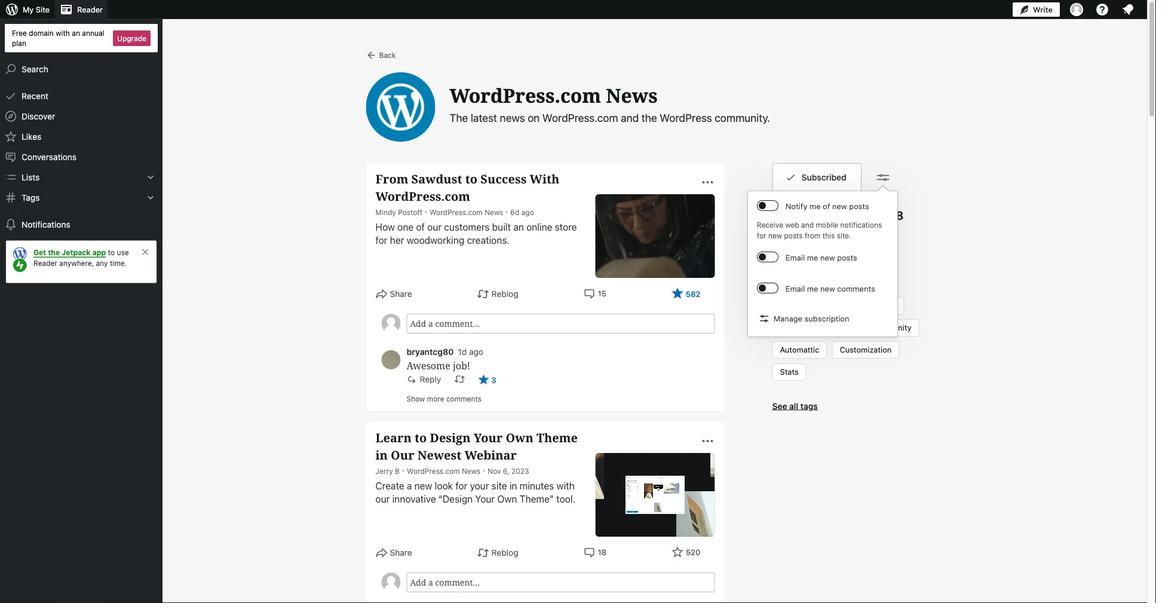 Task type: locate. For each thing, give the bounding box(es) containing it.
group down "18" button
[[382, 573, 715, 592]]

0 horizontal spatial reader
[[33, 259, 57, 268]]

recent
[[22, 91, 48, 101]]

upgrade button
[[113, 30, 151, 46]]

1 vertical spatial keyboard_arrow_down image
[[145, 192, 157, 204]]

reblog button for wordpress.com
[[477, 288, 519, 301]]

0 vertical spatial and
[[621, 111, 639, 124]]

0 horizontal spatial wordpress
[[660, 111, 712, 124]]

blogging link
[[830, 279, 861, 288]]

1 vertical spatial the
[[48, 248, 60, 257]]

keyboard_arrow_down image for tags
[[145, 192, 157, 204]]

1 horizontal spatial tags
[[773, 254, 794, 265]]

1 horizontal spatial in
[[510, 480, 517, 492]]

wordpress up community link
[[858, 301, 897, 310]]

2 share button from the top
[[376, 546, 412, 560]]

0 vertical spatial comments
[[838, 284, 876, 293]]

2 share from the top
[[390, 548, 412, 558]]

ago inside from sawdust to success with wordpress.com mindy postoff · wordpress.com news · 6d ago how one of our customers built an online store for her woodworking creations.
[[522, 208, 534, 216]]

dismiss image
[[140, 247, 150, 257]]

0 horizontal spatial comments
[[447, 395, 482, 403]]

0 horizontal spatial with
[[56, 29, 70, 37]]

share button for postoff
[[376, 288, 412, 301]]

0 vertical spatial reblog button
[[477, 288, 519, 301]]

1 horizontal spatial to
[[415, 430, 427, 446]]

see all tags link
[[773, 400, 934, 413]]

wordpress.com news link up customers on the top left
[[430, 208, 504, 216]]

terry turtle image
[[382, 314, 401, 333]]

reader up the annual
[[77, 5, 103, 14]]

with up theme" tool. on the left bottom of page
[[557, 480, 575, 492]]

1 vertical spatial our
[[376, 493, 390, 505]]

to
[[466, 171, 478, 187], [108, 248, 115, 257], [415, 430, 427, 446]]

learn to design your own theme in our newest webinar link
[[376, 429, 581, 464]]

1 horizontal spatial ago
[[522, 208, 534, 216]]

2 horizontal spatial for
[[757, 231, 767, 240]]

1 vertical spatial design
[[430, 430, 471, 446]]

add a comment… text field down 15 button
[[407, 314, 715, 334]]

reader down get at the left top of page
[[33, 259, 57, 268]]

2 reblog from the top
[[492, 548, 519, 558]]

terry turtle image
[[382, 573, 401, 592]]

of inside from sawdust to success with wordpress.com mindy postoff · wordpress.com news · 6d ago how one of our customers built an online store for her woodworking creations.
[[416, 221, 425, 233]]

share button up terry turtle image
[[376, 546, 412, 560]]

1 horizontal spatial news
[[485, 208, 504, 216]]

your down the your
[[476, 493, 495, 505]]

reader
[[77, 5, 103, 14], [33, 259, 57, 268]]

1 horizontal spatial our
[[428, 221, 442, 233]]

for for learn to design your own theme in our newest webinar
[[456, 480, 468, 492]]

reply button
[[407, 374, 441, 385]]

2 vertical spatial to
[[415, 430, 427, 446]]

for down how
[[376, 235, 388, 246]]

wordpress.com down newest
[[407, 467, 460, 475]]

my profile image
[[1071, 3, 1084, 16]]

comments down turn this comment into its own post button
[[447, 395, 482, 403]]

news inside learn to design your own theme in our newest webinar jerry b · wordpress.com news · nov 6, 2023 create a new look for your site in minutes with our innovative "design your own theme" tool.
[[462, 467, 481, 475]]

own down site at the bottom left of page
[[498, 493, 517, 505]]

1 vertical spatial comments
[[447, 395, 482, 403]]

1 vertical spatial tags
[[773, 254, 794, 265]]

in
[[376, 447, 388, 463], [510, 480, 517, 492]]

share up terry turtle image
[[390, 548, 412, 558]]

1 vertical spatial in
[[510, 480, 517, 492]]

1 share button from the top
[[376, 288, 412, 301]]

add a comment… text field for terry turtle icon
[[407, 314, 715, 334]]

tags
[[801, 401, 818, 411]]

me right notify on the top of the page
[[810, 202, 821, 211]]

1 group from the top
[[382, 314, 715, 334]]

new inside learn to design your own theme in our newest webinar jerry b · wordpress.com news · nov 6, 2023 create a new look for your site in minutes with our innovative "design your own theme" tool.
[[415, 480, 433, 492]]

new up mobile at the right of the page
[[833, 202, 848, 211]]

wordpress.com news link up on
[[450, 82, 658, 108]]

lists link
[[0, 167, 163, 187]]

1 horizontal spatial with
[[557, 480, 575, 492]]

·
[[425, 207, 427, 216], [506, 207, 508, 216], [402, 465, 405, 475], [483, 465, 486, 475]]

subscribed
[[802, 172, 847, 182]]

an inside from sawdust to success with wordpress.com mindy postoff · wordpress.com news · 6d ago how one of our customers built an online store for her woodworking creations.
[[514, 221, 524, 233]]

latest
[[471, 111, 497, 124]]

1 horizontal spatial of
[[823, 202, 831, 211]]

wordpress.com up customers on the top left
[[430, 208, 483, 216]]

for inside from sawdust to success with wordpress.com mindy postoff · wordpress.com news · 6d ago how one of our customers built an online store for her woodworking creations.
[[376, 235, 388, 246]]

0 vertical spatial ago
[[522, 208, 534, 216]]

0 vertical spatial with
[[56, 29, 70, 37]]

free
[[12, 29, 27, 37]]

6d
[[511, 208, 520, 216]]

the
[[642, 111, 657, 124], [48, 248, 60, 257]]

1 vertical spatial with
[[557, 480, 575, 492]]

1 vertical spatial reblog
[[492, 548, 519, 558]]

themes
[[780, 279, 809, 288]]

for inside learn to design your own theme in our newest webinar jerry b · wordpress.com news · nov 6, 2023 create a new look for your site in minutes with our innovative "design your own theme" tool.
[[456, 480, 468, 492]]

me down from
[[808, 253, 819, 262]]

on
[[528, 111, 540, 124]]

wordpress.com up postoff on the top left
[[376, 188, 470, 204]]

email up "themes"
[[786, 253, 805, 262]]

and inside wordpress.com news "main content"
[[621, 111, 639, 124]]

learn
[[376, 430, 412, 446]]

ago right 6d
[[522, 208, 534, 216]]

0 vertical spatial own
[[506, 430, 534, 446]]

15 button
[[584, 288, 607, 300]]

0 vertical spatial of
[[823, 202, 831, 211]]

news up the your
[[462, 467, 481, 475]]

plan
[[12, 39, 26, 47]]

1 vertical spatial of
[[416, 221, 425, 233]]

2 email from the top
[[786, 284, 805, 293]]

new right "a"
[[415, 480, 433, 492]]

share button up terry turtle icon
[[376, 288, 412, 301]]

design up newest
[[430, 430, 471, 446]]

0 horizontal spatial an
[[72, 29, 80, 37]]

3 button
[[478, 374, 497, 386]]

nov
[[488, 467, 501, 475]]

anywhere,
[[59, 259, 94, 268]]

design down subscription
[[825, 323, 850, 332]]

0 vertical spatial news
[[606, 82, 658, 108]]

add a comment… text field down "18" button
[[407, 573, 715, 592]]

our inside from sawdust to success with wordpress.com mindy postoff · wordpress.com news · 6d ago how one of our customers built an online store for her woodworking creations.
[[428, 221, 442, 233]]

0 vertical spatial wordpress
[[660, 111, 712, 124]]

our down create
[[376, 493, 390, 505]]

toggle menu image
[[701, 175, 715, 190], [701, 434, 715, 448]]

0 vertical spatial an
[[72, 29, 80, 37]]

0 horizontal spatial of
[[416, 221, 425, 233]]

0 horizontal spatial tags
[[22, 193, 40, 202]]

0 vertical spatial to
[[466, 171, 478, 187]]

0 vertical spatial share button
[[376, 288, 412, 301]]

for down receive
[[757, 231, 767, 240]]

0 horizontal spatial our
[[376, 493, 390, 505]]

1 add a comment… text field from the top
[[407, 314, 715, 334]]

to up newest
[[415, 430, 427, 446]]

your up the webinar
[[474, 430, 503, 446]]

all
[[790, 401, 799, 411]]

2023
[[512, 467, 529, 475]]

an down 6d ago link
[[514, 221, 524, 233]]

tooltip
[[742, 185, 898, 337]]

to inside from sawdust to success with wordpress.com mindy postoff · wordpress.com news · 6d ago how one of our customers built an online store for her woodworking creations.
[[466, 171, 478, 187]]

2 vertical spatial news
[[462, 467, 481, 475]]

a
[[407, 480, 412, 492]]

1 vertical spatial email
[[786, 284, 805, 293]]

1 toggle menu image from the top
[[701, 175, 715, 190]]

0 horizontal spatial the
[[48, 248, 60, 257]]

1 horizontal spatial an
[[514, 221, 524, 233]]

manage subscription link
[[748, 308, 898, 329]]

community.
[[715, 111, 771, 124]]

my site
[[23, 5, 50, 14]]

0 vertical spatial our
[[428, 221, 442, 233]]

posts
[[773, 225, 791, 234]]

jetpack
[[62, 248, 91, 257]]

manage your notifications image
[[1122, 2, 1136, 17]]

reply
[[420, 374, 441, 384]]

wordpress left community.
[[660, 111, 712, 124]]

an left the annual
[[72, 29, 80, 37]]

receive
[[757, 221, 784, 229]]

email up manage at the right bottom
[[786, 284, 805, 293]]

ago right 1d
[[469, 347, 484, 357]]

0 vertical spatial toggle menu image
[[701, 175, 715, 190]]

wordpress.com news link up look
[[407, 467, 481, 475]]

in right site at the bottom left of page
[[510, 480, 517, 492]]

share for postoff
[[390, 289, 412, 299]]

stats
[[780, 367, 799, 376]]

in up jerry
[[376, 447, 388, 463]]

1 reblog button from the top
[[477, 288, 519, 301]]

2 keyboard_arrow_down image from the top
[[145, 192, 157, 204]]

comments up subscription
[[838, 284, 876, 293]]

tags down lists
[[22, 193, 40, 202]]

wordpress
[[660, 111, 712, 124], [858, 301, 897, 310]]

0 horizontal spatial for
[[376, 235, 388, 246]]

for
[[757, 231, 767, 240], [376, 235, 388, 246], [456, 480, 468, 492]]

2 toggle menu image from the top
[[701, 434, 715, 448]]

new
[[833, 202, 848, 211], [769, 231, 783, 240], [821, 253, 836, 262], [821, 284, 836, 293], [415, 480, 433, 492]]

1 horizontal spatial comments
[[838, 284, 876, 293]]

Add a comment… text field
[[407, 314, 715, 334], [407, 573, 715, 592]]

for up "design
[[456, 480, 468, 492]]

notification settings image
[[876, 170, 891, 185]]

1 vertical spatial to
[[108, 248, 115, 257]]

our up woodworking creations.
[[428, 221, 442, 233]]

2 vertical spatial me
[[808, 284, 819, 293]]

reader inside to use reader anywhere, any time.
[[33, 259, 57, 268]]

with right domain
[[56, 29, 70, 37]]

0 horizontal spatial to
[[108, 248, 115, 257]]

wordpress.com news
[[450, 82, 658, 108]]

me up manage subscription
[[808, 284, 819, 293]]

1 horizontal spatial reader
[[77, 5, 103, 14]]

0 horizontal spatial news
[[462, 467, 481, 475]]

me for comments
[[808, 284, 819, 293]]

1 vertical spatial add a comment… text field
[[407, 573, 715, 592]]

posts down site.
[[838, 253, 858, 262]]

toggle menu image for learn to design your own theme in our newest webinar
[[701, 434, 715, 448]]

news up the latest news on wordpress.com and the wordpress community.
[[606, 82, 658, 108]]

this
[[823, 231, 835, 240]]

tags up "themes"
[[773, 254, 794, 265]]

comments
[[838, 284, 876, 293], [447, 395, 482, 403]]

new inside receive web and mobile notifications for new posts from this site.
[[769, 231, 783, 240]]

1 vertical spatial reader
[[33, 259, 57, 268]]

0 horizontal spatial and
[[621, 111, 639, 124]]

1 email from the top
[[786, 253, 805, 262]]

0 horizontal spatial ago
[[469, 347, 484, 357]]

0 vertical spatial me
[[810, 202, 821, 211]]

of up mobile at the right of the page
[[823, 202, 831, 211]]

minutes
[[520, 480, 554, 492]]

online
[[527, 221, 553, 233]]

own up 2023 on the left bottom
[[506, 430, 534, 446]]

2 reblog button from the top
[[477, 546, 519, 560]]

own
[[506, 430, 534, 446], [498, 493, 517, 505]]

of right one
[[416, 221, 425, 233]]

writing link
[[780, 323, 805, 332]]

1 vertical spatial toggle menu image
[[701, 434, 715, 448]]

share button for our
[[376, 546, 412, 560]]

to left use
[[108, 248, 115, 257]]

1 horizontal spatial for
[[456, 480, 468, 492]]

woodworking creations.
[[407, 235, 510, 246]]

1 horizontal spatial design
[[825, 323, 850, 332]]

0 vertical spatial tags
[[22, 193, 40, 202]]

my site link
[[0, 0, 54, 19]]

1 horizontal spatial the
[[642, 111, 657, 124]]

1 vertical spatial news
[[485, 208, 504, 216]]

time image
[[1151, 46, 1157, 57]]

conversations
[[22, 152, 77, 162]]

posts up notifications on the right top of page
[[850, 202, 870, 211]]

0 vertical spatial reblog
[[492, 289, 519, 299]]

98,477,958
[[838, 208, 904, 222]]

1 reblog from the top
[[492, 289, 519, 299]]

tags inside wordpress.com news "main content"
[[773, 254, 794, 265]]

posts inside receive web and mobile notifications for new posts from this site.
[[785, 231, 803, 240]]

new up subscription
[[821, 284, 836, 293]]

bryantcg80 1d ago
[[407, 347, 484, 357]]

0 vertical spatial group
[[382, 314, 715, 334]]

1 horizontal spatial and
[[802, 221, 814, 229]]

show more comments
[[407, 395, 482, 403]]

1 vertical spatial posts
[[785, 231, 803, 240]]

reblog button for webinar
[[477, 546, 519, 560]]

reblog button
[[477, 288, 519, 301], [477, 546, 519, 560]]

to use reader anywhere, any time.
[[33, 248, 129, 268]]

news inside from sawdust to success with wordpress.com mindy postoff · wordpress.com news · 6d ago how one of our customers built an online store for her woodworking creations.
[[485, 208, 504, 216]]

2 horizontal spatial to
[[466, 171, 478, 187]]

posts down web
[[785, 231, 803, 240]]

posts
[[850, 202, 870, 211], [785, 231, 803, 240], [838, 253, 858, 262]]

1 share from the top
[[390, 289, 412, 299]]

share up terry turtle icon
[[390, 289, 412, 299]]

new down receive
[[769, 231, 783, 240]]

awesome job!
[[407, 359, 471, 372]]

keyboard_arrow_down image inside lists link
[[145, 171, 157, 183]]

and
[[621, 111, 639, 124], [802, 221, 814, 229]]

1 horizontal spatial wordpress
[[858, 301, 897, 310]]

0 vertical spatial the
[[642, 111, 657, 124]]

design inside learn to design your own theme in our newest webinar jerry b · wordpress.com news · nov 6, 2023 create a new look for your site in minutes with our innovative "design your own theme" tool.
[[430, 430, 471, 446]]

group
[[382, 314, 715, 334], [382, 573, 715, 592]]

the
[[450, 111, 468, 124]]

0 vertical spatial in
[[376, 447, 388, 463]]

1 vertical spatial and
[[802, 221, 814, 229]]

0 vertical spatial share
[[390, 289, 412, 299]]

group down 15 button
[[382, 314, 715, 334]]

to inside to use reader anywhere, any time.
[[108, 248, 115, 257]]

share button
[[376, 288, 412, 301], [376, 546, 412, 560]]

news up built
[[485, 208, 504, 216]]

tooltip containing notify me of new posts
[[742, 185, 898, 337]]

keyboard_arrow_down image
[[145, 171, 157, 183], [145, 192, 157, 204]]

1 vertical spatial group
[[382, 573, 715, 592]]

1 vertical spatial share
[[390, 548, 412, 558]]

1 vertical spatial reblog button
[[477, 546, 519, 560]]

awesome
[[407, 359, 451, 372]]

the latest news on wordpress.com and the wordpress community.
[[450, 111, 771, 124]]

1 vertical spatial wordpress.com news link
[[430, 208, 504, 216]]

0 vertical spatial keyboard_arrow_down image
[[145, 171, 157, 183]]

to left success in the left top of the page
[[466, 171, 478, 187]]

theme" tool.
[[520, 493, 576, 505]]

1 keyboard_arrow_down image from the top
[[145, 171, 157, 183]]

0 vertical spatial add a comment… text field
[[407, 314, 715, 334]]

look
[[435, 480, 453, 492]]

themes link
[[780, 279, 809, 288]]

notifications
[[841, 221, 883, 229]]

1 vertical spatial me
[[808, 253, 819, 262]]

search
[[22, 64, 48, 74]]

keyboard_arrow_down image inside tags link
[[145, 192, 157, 204]]

"design
[[439, 493, 473, 505]]

learn to design your own theme in our newest webinar jerry b · wordpress.com news · nov 6, 2023 create a new look for your site in minutes with our innovative "design your own theme" tool.
[[376, 430, 578, 505]]

1 vertical spatial share button
[[376, 546, 412, 560]]

0 horizontal spatial design
[[430, 430, 471, 446]]

any
[[96, 259, 108, 268]]

0 vertical spatial email
[[786, 253, 805, 262]]

back
[[379, 51, 396, 59]]

1 vertical spatial an
[[514, 221, 524, 233]]

2 vertical spatial wordpress.com news link
[[407, 467, 481, 475]]

2 add a comment… text field from the top
[[407, 573, 715, 592]]



Task type: describe. For each thing, give the bounding box(es) containing it.
mobile
[[816, 221, 839, 229]]

· left nov
[[483, 465, 486, 475]]

annual
[[82, 29, 104, 37]]

time.
[[110, 259, 127, 268]]

new down this
[[821, 253, 836, 262]]

manage subscription
[[774, 314, 850, 323]]

582
[[686, 289, 701, 298]]

writing
[[780, 323, 805, 332]]

from sawdust to success with wordpress.com mindy postoff · wordpress.com news · 6d ago how one of our customers built an online store for her woodworking creations.
[[376, 171, 577, 246]]

1 vertical spatial your
[[476, 493, 495, 505]]

520
[[686, 548, 701, 557]]

reblog image
[[455, 374, 465, 385]]

blogging
[[830, 279, 861, 288]]

reader link
[[54, 0, 108, 19]]

wordpress.com up on
[[450, 82, 601, 108]]

app
[[92, 248, 106, 257]]

receive web and mobile notifications for new posts from this site.
[[757, 221, 883, 240]]

0 vertical spatial posts
[[850, 202, 870, 211]]

b
[[395, 467, 400, 475]]

1.7k
[[773, 208, 796, 222]]

toggle menu image for from sawdust to success with wordpress.com
[[701, 175, 715, 190]]

our inside learn to design your own theme in our newest webinar jerry b · wordpress.com news · nov 6, 2023 create a new look for your site in minutes with our innovative "design your own theme" tool.
[[376, 493, 390, 505]]

email for email me new comments
[[786, 284, 805, 293]]

with inside learn to design your own theme in our newest webinar jerry b · wordpress.com news · nov 6, 2023 create a new look for your site in minutes with our innovative "design your own theme" tool.
[[557, 480, 575, 492]]

innovative
[[393, 493, 436, 505]]

webinar
[[465, 447, 517, 463]]

to inside learn to design your own theme in our newest webinar jerry b · wordpress.com news · nov 6, 2023 create a new look for your site in minutes with our innovative "design your own theme" tool.
[[415, 430, 427, 446]]

site.
[[837, 231, 852, 240]]

customization
[[840, 345, 892, 354]]

subscription
[[805, 314, 850, 323]]

me for new
[[810, 202, 821, 211]]

lists
[[22, 172, 40, 182]]

automattic link
[[780, 345, 820, 354]]

520 button
[[672, 546, 701, 560]]

· right b
[[402, 465, 405, 475]]

2 vertical spatial posts
[[838, 253, 858, 262]]

0 vertical spatial your
[[474, 430, 503, 446]]

notify me of new posts
[[786, 202, 870, 211]]

582 button
[[672, 287, 701, 301]]

community
[[871, 323, 912, 332]]

keyboard_arrow_down image for lists
[[145, 171, 157, 183]]

0 vertical spatial wordpress.com news link
[[450, 82, 658, 108]]

email for email me new posts
[[786, 253, 805, 262]]

1d
[[458, 347, 467, 357]]

postoff
[[398, 208, 423, 216]]

our
[[391, 447, 415, 463]]

· right postoff on the top left
[[425, 207, 427, 216]]

how
[[376, 221, 395, 233]]

site
[[492, 480, 507, 492]]

share for our
[[390, 548, 412, 558]]

domain
[[29, 29, 54, 37]]

news
[[500, 111, 525, 124]]

reblog for wordpress.com
[[492, 289, 519, 299]]

site
[[36, 5, 50, 14]]

create
[[376, 480, 405, 492]]

free domain with an annual plan
[[12, 29, 104, 47]]

2 group from the top
[[382, 573, 715, 592]]

jerry b link
[[376, 467, 400, 475]]

discover link
[[0, 106, 163, 126]]

check mark image
[[785, 172, 797, 184]]

from
[[376, 171, 409, 187]]

reblog for webinar
[[492, 548, 519, 558]]

wordpress.com news link for success
[[430, 208, 504, 216]]

0 horizontal spatial in
[[376, 447, 388, 463]]

wordpress.com news link for your
[[407, 467, 481, 475]]

get
[[33, 248, 46, 257]]

bryantcg80
[[407, 347, 454, 357]]

tags link
[[0, 187, 163, 208]]

bryantcg80 image
[[382, 350, 401, 369]]

her
[[390, 235, 404, 246]]

with inside free domain with an annual plan
[[56, 29, 70, 37]]

wordpress.com inside learn to design your own theme in our newest webinar jerry b · wordpress.com news · nov 6, 2023 create a new look for your site in minutes with our innovative "design your own theme" tool.
[[407, 467, 460, 475]]

customization link
[[840, 345, 892, 354]]

discover
[[22, 111, 55, 121]]

write link
[[1013, 0, 1061, 19]]

see all tags
[[773, 401, 818, 411]]

notifications
[[22, 219, 70, 229]]

and inside receive web and mobile notifications for new posts from this site.
[[802, 221, 814, 229]]

notifications link
[[0, 214, 163, 235]]

6,
[[503, 467, 510, 475]]

help image
[[1096, 2, 1110, 17]]

sawdust
[[412, 171, 462, 187]]

see
[[773, 401, 788, 411]]

0 vertical spatial reader
[[77, 5, 103, 14]]

2 horizontal spatial news
[[606, 82, 658, 108]]

1 vertical spatial wordpress
[[858, 301, 897, 310]]

1 vertical spatial ago
[[469, 347, 484, 357]]

1.7k posts
[[773, 208, 796, 234]]

for inside receive web and mobile notifications for new posts from this site.
[[757, 231, 767, 240]]

write
[[1034, 5, 1053, 14]]

manage
[[774, 314, 803, 323]]

back button
[[366, 47, 396, 63]]

wordpress.com down wordpress.com news
[[543, 111, 619, 124]]

likes
[[22, 132, 41, 141]]

design link
[[825, 323, 850, 332]]

comments inside button
[[447, 395, 482, 403]]

from
[[805, 231, 821, 240]]

an inside free domain with an annual plan
[[72, 29, 80, 37]]

your
[[470, 480, 489, 492]]

my
[[23, 5, 34, 14]]

for for from sawdust to success with wordpress.com
[[376, 235, 388, 246]]

subscribed button
[[773, 163, 862, 192]]

recent link
[[0, 86, 163, 106]]

0 vertical spatial design
[[825, 323, 850, 332]]

me for posts
[[808, 253, 819, 262]]

show more comments button
[[407, 391, 482, 407]]

built
[[492, 221, 511, 233]]

jerry
[[376, 467, 393, 475]]

· left 6d
[[506, 207, 508, 216]]

1 vertical spatial own
[[498, 493, 517, 505]]

one
[[398, 221, 414, 233]]

use
[[117, 248, 129, 257]]

the inside wordpress.com news "main content"
[[642, 111, 657, 124]]

wordpress.com news main content
[[366, 47, 945, 603]]

email me new posts
[[786, 253, 858, 262]]

followers
[[838, 225, 870, 234]]

18 button
[[584, 546, 607, 558]]

add a comment… text field for terry turtle image
[[407, 573, 715, 592]]

automattic
[[780, 345, 820, 354]]

stats link
[[780, 367, 799, 376]]

98,477,958 followers
[[838, 208, 904, 234]]



Task type: vqa. For each thing, say whether or not it's contained in the screenshot.
the top Add a comment… text field
yes



